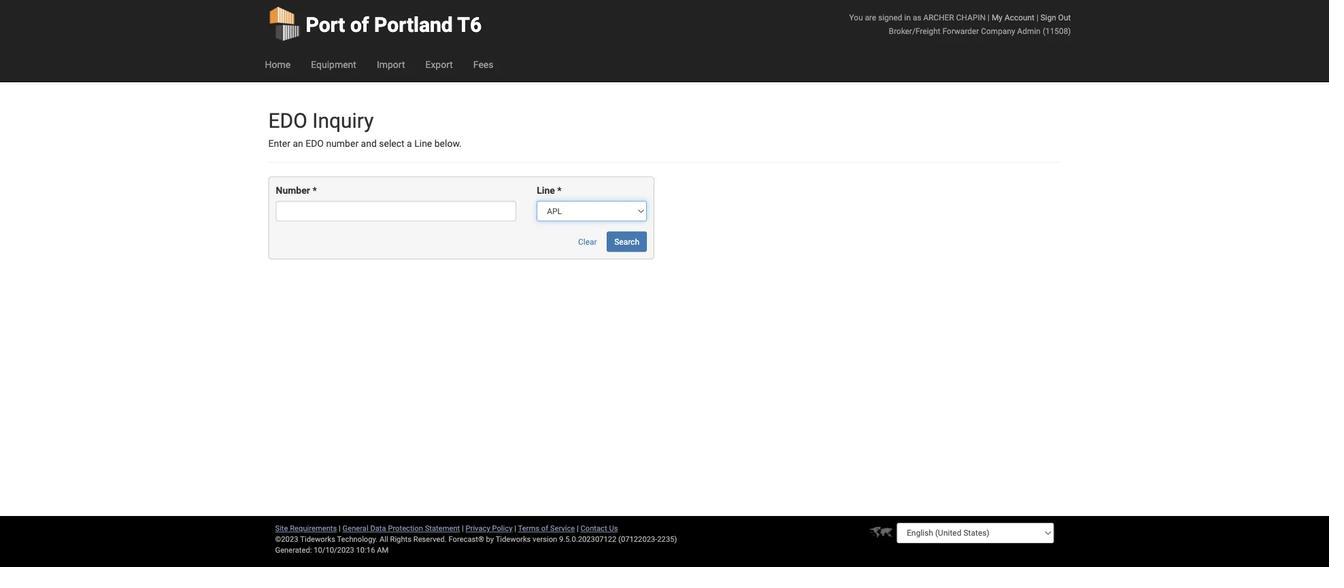 Task type: vqa. For each thing, say whether or not it's contained in the screenshot.
"*" related to Line *
yes



Task type: describe. For each thing, give the bounding box(es) containing it.
import button
[[367, 48, 415, 82]]

below.
[[434, 138, 462, 149]]

service
[[550, 524, 575, 533]]

my
[[992, 13, 1003, 22]]

10/10/2023
[[314, 546, 354, 555]]

| up 9.5.0.202307122 on the left
[[577, 524, 579, 533]]

all
[[380, 535, 388, 544]]

general data protection statement link
[[343, 524, 460, 533]]

1 vertical spatial edo
[[306, 138, 324, 149]]

broker/freight
[[889, 26, 941, 36]]

enter
[[268, 138, 290, 149]]

privacy policy link
[[466, 524, 513, 533]]

0 vertical spatial of
[[350, 13, 369, 37]]

edo inquiry enter an edo number and select a line below.
[[268, 108, 462, 149]]

| left my
[[988, 13, 990, 22]]

site requirements link
[[275, 524, 337, 533]]

general
[[343, 524, 368, 533]]

forecast®
[[449, 535, 484, 544]]

reserved.
[[413, 535, 447, 544]]

port of portland t6 link
[[268, 0, 482, 48]]

chapin
[[956, 13, 986, 22]]

10:16
[[356, 546, 375, 555]]

as
[[913, 13, 921, 22]]

privacy
[[466, 524, 490, 533]]

inquiry
[[312, 108, 374, 133]]

us
[[609, 524, 618, 533]]

search button
[[607, 232, 647, 252]]

0 vertical spatial edo
[[268, 108, 307, 133]]

Number * text field
[[276, 201, 516, 221]]

port of portland t6
[[306, 13, 482, 37]]

t6
[[457, 13, 482, 37]]

am
[[377, 546, 389, 555]]

technology.
[[337, 535, 378, 544]]

fees button
[[463, 48, 504, 82]]

of inside site requirements | general data protection statement | privacy policy | terms of service | contact us ©2023 tideworks technology. all rights reserved. forecast® by tideworks version 9.5.0.202307122 (07122023-2235) generated: 10/10/2023 10:16 am
[[541, 524, 548, 533]]

line inside edo inquiry enter an edo number and select a line below.
[[414, 138, 432, 149]]

by
[[486, 535, 494, 544]]

site requirements | general data protection statement | privacy policy | terms of service | contact us ©2023 tideworks technology. all rights reserved. forecast® by tideworks version 9.5.0.202307122 (07122023-2235) generated: 10/10/2023 10:16 am
[[275, 524, 677, 555]]

clear
[[578, 237, 597, 247]]

signed
[[878, 13, 902, 22]]

archer
[[923, 13, 954, 22]]

clear button
[[571, 232, 605, 252]]

portland
[[374, 13, 453, 37]]

account
[[1005, 13, 1035, 22]]

company
[[981, 26, 1015, 36]]

| up forecast®
[[462, 524, 464, 533]]

an
[[293, 138, 303, 149]]



Task type: locate. For each thing, give the bounding box(es) containing it.
|
[[988, 13, 990, 22], [1037, 13, 1039, 22], [339, 524, 341, 533], [462, 524, 464, 533], [514, 524, 516, 533], [577, 524, 579, 533]]

| up tideworks on the bottom left of page
[[514, 524, 516, 533]]

site
[[275, 524, 288, 533]]

1 horizontal spatial of
[[541, 524, 548, 533]]

admin
[[1017, 26, 1041, 36]]

data
[[370, 524, 386, 533]]

1 vertical spatial of
[[541, 524, 548, 533]]

terms of service link
[[518, 524, 575, 533]]

policy
[[492, 524, 513, 533]]

of up "version"
[[541, 524, 548, 533]]

port
[[306, 13, 345, 37]]

* for number *
[[312, 185, 317, 196]]

and
[[361, 138, 377, 149]]

terms
[[518, 524, 539, 533]]

sign
[[1041, 13, 1056, 22]]

*
[[312, 185, 317, 196], [557, 185, 562, 196]]

©2023 tideworks
[[275, 535, 335, 544]]

you
[[849, 13, 863, 22]]

in
[[904, 13, 911, 22]]

1 * from the left
[[312, 185, 317, 196]]

select
[[379, 138, 405, 149]]

import
[[377, 59, 405, 70]]

protection
[[388, 524, 423, 533]]

2235)
[[657, 535, 677, 544]]

you are signed in as archer chapin | my account | sign out broker/freight forwarder company admin (11508)
[[849, 13, 1071, 36]]

9.5.0.202307122
[[559, 535, 617, 544]]

contact us link
[[581, 524, 618, 533]]

statement
[[425, 524, 460, 533]]

are
[[865, 13, 876, 22]]

1 horizontal spatial *
[[557, 185, 562, 196]]

| left 'general'
[[339, 524, 341, 533]]

contact
[[581, 524, 607, 533]]

of
[[350, 13, 369, 37], [541, 524, 548, 533]]

search
[[614, 237, 639, 247]]

edo up enter
[[268, 108, 307, 133]]

| left sign
[[1037, 13, 1039, 22]]

home
[[265, 59, 291, 70]]

my account link
[[992, 13, 1035, 22]]

out
[[1058, 13, 1071, 22]]

edo right an
[[306, 138, 324, 149]]

export
[[425, 59, 453, 70]]

forwarder
[[943, 26, 979, 36]]

1 horizontal spatial line
[[537, 185, 555, 196]]

(07122023-
[[618, 535, 657, 544]]

rights
[[390, 535, 412, 544]]

equipment button
[[301, 48, 367, 82]]

0 horizontal spatial of
[[350, 13, 369, 37]]

version
[[533, 535, 557, 544]]

edo
[[268, 108, 307, 133], [306, 138, 324, 149]]

home button
[[255, 48, 301, 82]]

0 horizontal spatial *
[[312, 185, 317, 196]]

equipment
[[311, 59, 356, 70]]

(11508)
[[1043, 26, 1071, 36]]

2 * from the left
[[557, 185, 562, 196]]

0 horizontal spatial line
[[414, 138, 432, 149]]

* for line *
[[557, 185, 562, 196]]

of right 'port'
[[350, 13, 369, 37]]

a
[[407, 138, 412, 149]]

number
[[276, 185, 310, 196]]

number
[[326, 138, 359, 149]]

line *
[[537, 185, 562, 196]]

requirements
[[290, 524, 337, 533]]

sign out link
[[1041, 13, 1071, 22]]

fees
[[473, 59, 494, 70]]

1 vertical spatial line
[[537, 185, 555, 196]]

0 vertical spatial line
[[414, 138, 432, 149]]

tideworks
[[496, 535, 531, 544]]

number *
[[276, 185, 317, 196]]

export button
[[415, 48, 463, 82]]

line
[[414, 138, 432, 149], [537, 185, 555, 196]]

generated:
[[275, 546, 312, 555]]



